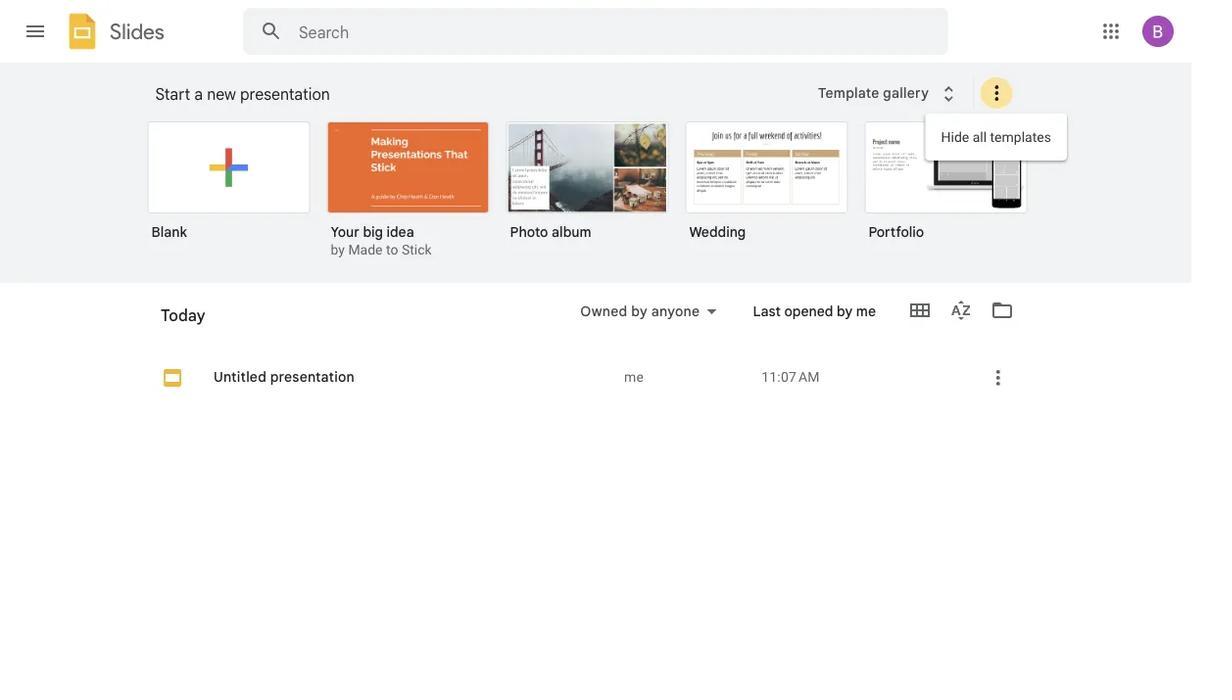 Task type: describe. For each thing, give the bounding box(es) containing it.
your big idea by made to stick
[[331, 223, 432, 258]]

0 horizontal spatial last
[[666, 315, 693, 332]]

2 horizontal spatial me
[[857, 303, 876, 320]]

last opened by me up "owned by me" element
[[666, 315, 789, 332]]

start a new presentation
[[155, 84, 330, 104]]

all
[[973, 129, 987, 145]]

made to stick link
[[348, 242, 432, 258]]

to
[[386, 242, 398, 258]]

today heading
[[145, 283, 538, 346]]

slides link
[[63, 12, 165, 55]]

owned
[[581, 303, 628, 320]]

today inside today heading
[[161, 306, 205, 325]]

made
[[348, 242, 383, 258]]

by inside your big idea by made to stick
[[331, 242, 345, 258]]

1 horizontal spatial me
[[769, 315, 789, 332]]

owned by anyone button
[[568, 300, 730, 323]]

presentation inside option
[[270, 369, 355, 386]]

blank
[[151, 223, 187, 241]]

wedding option
[[686, 122, 848, 255]]

0 horizontal spatial opened
[[697, 315, 746, 332]]

your
[[331, 223, 360, 241]]

anyone
[[652, 303, 700, 320]]

template gallery
[[818, 84, 930, 102]]

me inside untitled presentation option
[[624, 370, 644, 386]]

photo album option
[[506, 122, 669, 255]]

template
[[818, 84, 880, 102]]

portfolio option
[[865, 122, 1028, 255]]

by up last opened by me 11:07 am "element"
[[837, 303, 853, 320]]

big
[[363, 223, 383, 241]]

by inside the owned by anyone dropdown button
[[632, 303, 648, 320]]



Task type: vqa. For each thing, say whether or not it's contained in the screenshot.
the Owned by anyone dropdown button
yes



Task type: locate. For each thing, give the bounding box(es) containing it.
2 today from the top
[[161, 314, 200, 331]]

by down the your
[[331, 242, 345, 258]]

start a new presentation heading
[[155, 63, 806, 125]]

1 horizontal spatial last
[[753, 303, 781, 320]]

by
[[331, 242, 345, 258], [632, 303, 648, 320], [837, 303, 853, 320], [750, 315, 765, 332]]

last
[[753, 303, 781, 320], [666, 315, 693, 332]]

untitled presentation
[[214, 369, 355, 386]]

new
[[207, 84, 236, 104]]

a
[[194, 84, 203, 104]]

11:07 am
[[762, 370, 820, 386]]

last opened by me up "11:07 am"
[[753, 303, 876, 320]]

portfolio
[[869, 223, 924, 241]]

last opened by me 11:07 am element
[[762, 368, 957, 388]]

0 horizontal spatial me
[[624, 370, 644, 386]]

by up "11:07 am"
[[750, 315, 765, 332]]

last opened by me
[[753, 303, 876, 320], [666, 315, 789, 332]]

owned by anyone
[[581, 303, 700, 320]]

blank option
[[148, 122, 310, 255]]

today
[[161, 306, 205, 325], [161, 314, 200, 331]]

album
[[552, 223, 592, 241]]

template gallery button
[[806, 75, 974, 111]]

opened up "owned by me" element
[[697, 315, 746, 332]]

Search bar text field
[[299, 23, 900, 42]]

photo album
[[510, 223, 592, 241]]

gallery
[[884, 84, 930, 102]]

photo
[[510, 223, 548, 241]]

presentation
[[240, 84, 330, 104], [270, 369, 355, 386]]

your big idea option
[[327, 122, 490, 261]]

presentation inside heading
[[240, 84, 330, 104]]

templates
[[991, 129, 1052, 145]]

last up "11:07 am"
[[753, 303, 781, 320]]

None search field
[[243, 8, 949, 55]]

start
[[155, 84, 190, 104]]

untitled presentation option
[[145, 274, 1027, 698]]

opened
[[785, 303, 834, 320], [697, 315, 746, 332]]

wedding
[[690, 223, 746, 241]]

me up last opened by me 11:07 am "element"
[[857, 303, 876, 320]]

opened up "11:07 am"
[[785, 303, 834, 320]]

0 vertical spatial presentation
[[240, 84, 330, 104]]

me
[[857, 303, 876, 320], [769, 315, 789, 332], [624, 370, 644, 386]]

untitled
[[214, 369, 267, 386]]

search image
[[252, 12, 291, 51]]

hide
[[942, 129, 970, 145]]

me down the "owned by anyone"
[[624, 370, 644, 386]]

hide all templates
[[942, 129, 1052, 145]]

presentation right 'new'
[[240, 84, 330, 104]]

presentation down today heading
[[270, 369, 355, 386]]

list box
[[148, 118, 1049, 284]]

owned by me element
[[624, 368, 746, 388]]

idea
[[387, 223, 414, 241]]

1 vertical spatial presentation
[[270, 369, 355, 386]]

stick
[[402, 242, 432, 258]]

main menu image
[[24, 20, 47, 43]]

last up "owned by me" element
[[666, 315, 693, 332]]

slides
[[110, 19, 165, 45]]

list box containing blank
[[148, 118, 1049, 284]]

1 horizontal spatial opened
[[785, 303, 834, 320]]

by right 'owned'
[[632, 303, 648, 320]]

1 today from the top
[[161, 306, 205, 325]]

me up "11:07 am"
[[769, 315, 789, 332]]



